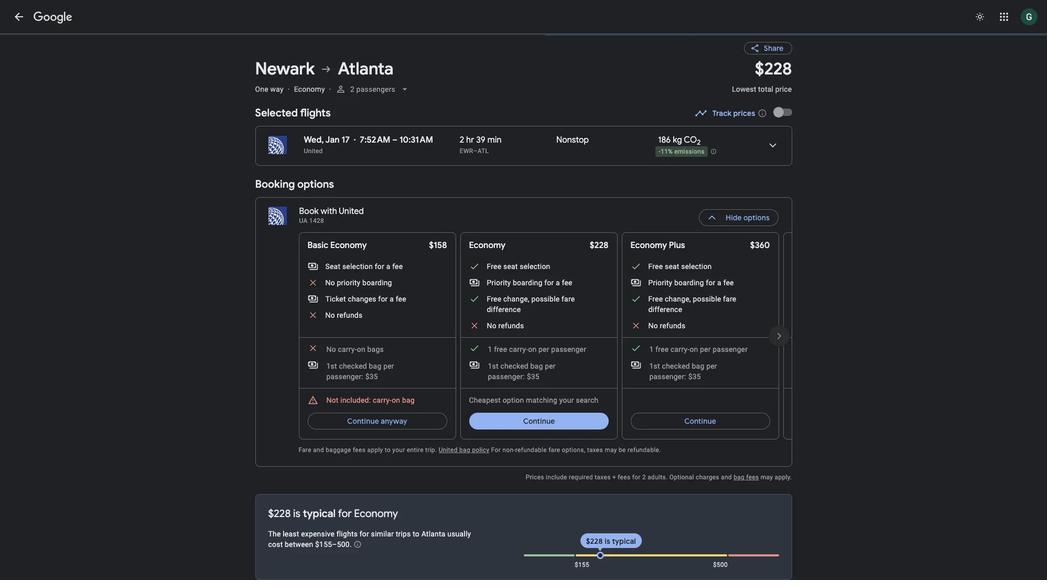 Task type: describe. For each thing, give the bounding box(es) containing it.
1 for economy plus
[[650, 345, 654, 354]]

share
[[764, 44, 784, 53]]

$35 for economy
[[689, 372, 701, 381]]

2 passengers button
[[331, 77, 414, 102]]

options,
[[562, 446, 586, 454]]

bags
[[367, 345, 384, 354]]

no for basic economy
[[325, 311, 335, 319]]

10:31 am
[[400, 135, 433, 145]]

least
[[283, 530, 299, 538]]

total
[[759, 85, 774, 93]]

186
[[658, 135, 671, 145]]

learn more about price insights image
[[354, 540, 362, 549]]

1 continue button from the left
[[469, 409, 609, 434]]

entire
[[407, 446, 424, 454]]

1st checked bag per passenger: for economy
[[650, 362, 717, 381]]

anyway
[[381, 416, 407, 426]]

continue inside continue anyway button
[[347, 416, 379, 426]]

no priority boarding
[[325, 279, 392, 287]]

0 horizontal spatial –
[[392, 135, 398, 145]]

united inside book with united ua 1428
[[339, 206, 364, 217]]

is for $228 is typical
[[605, 537, 611, 546]]

option
[[503, 396, 524, 404]]

2 inside 186 kg co 2
[[697, 138, 701, 147]]

1 free carry-on per passenger for economy
[[488, 345, 587, 354]]

passenger for $360
[[713, 345, 748, 354]]

1 vertical spatial your
[[393, 446, 405, 454]]

apply.
[[775, 474, 792, 481]]

hr
[[466, 135, 474, 145]]

optional
[[670, 474, 694, 481]]

passenger: for basic
[[327, 372, 363, 381]]

next image
[[767, 323, 792, 349]]

+
[[613, 474, 616, 481]]

186 kg co 2
[[658, 135, 701, 147]]

difference for economy plus
[[649, 305, 683, 314]]

2 horizontal spatial united
[[439, 446, 458, 454]]

2 1st checked bag per passenger: from the left
[[488, 362, 556, 381]]

1 horizontal spatial may
[[761, 474, 773, 481]]

$228 for $228 lowest total price
[[755, 58, 792, 80]]

not included: carry-on bag
[[327, 396, 415, 404]]

lowest
[[732, 85, 757, 93]]

kg
[[673, 135, 682, 145]]

charges
[[696, 474, 720, 481]]

learn more about tracked prices image
[[758, 109, 767, 118]]

1st checked bag per passenger: for basic
[[327, 362, 394, 381]]

apply
[[367, 446, 383, 454]]

seat for economy plus
[[665, 262, 680, 271]]

basic economy
[[308, 240, 367, 251]]

departing flight on wednesday, january 17. leaves newark liberty international airport at 7:52 am on wednesday, january 17 and arrives at hartsfield-jackson atlanta international airport at 10:31 am on wednesday, january 17. element
[[304, 135, 433, 145]]

refundable.
[[628, 446, 661, 454]]

Departure time: 7:52 AM. text field
[[360, 135, 390, 145]]

$228 is typical for economy
[[268, 507, 398, 520]]

2 inside '2 hr 39 min ewr – atl'
[[460, 135, 464, 145]]

seat
[[325, 262, 341, 271]]

1428
[[309, 217, 324, 225]]

selection for economy plus
[[682, 262, 712, 271]]

plus
[[669, 240, 685, 251]]

atl
[[478, 147, 489, 155]]

0 horizontal spatial atlanta
[[338, 58, 394, 80]]

2 left adults.
[[643, 474, 646, 481]]

booking options
[[255, 178, 334, 191]]

typical for $228 is typical
[[612, 537, 636, 546]]

none text field containing $228
[[732, 58, 792, 103]]

economy right "$158"
[[469, 240, 506, 251]]

1st for economy plus
[[650, 362, 660, 370]]

min
[[488, 135, 502, 145]]

fare for $360
[[723, 295, 737, 303]]

price
[[776, 85, 792, 93]]

2 passengers
[[350, 85, 395, 93]]

way
[[270, 85, 284, 93]]

included:
[[341, 396, 371, 404]]

adults.
[[648, 474, 668, 481]]

economy left plus at the right top of page
[[631, 240, 667, 251]]

not
[[327, 396, 339, 404]]

1 horizontal spatial fees
[[618, 474, 631, 481]]

0 vertical spatial and
[[313, 446, 324, 454]]

options for hide options
[[744, 213, 770, 222]]

book with united ua 1428
[[299, 206, 364, 225]]

options for booking options
[[297, 178, 334, 191]]

continue anyway button
[[308, 409, 447, 434]]

2 passenger: from the left
[[488, 372, 525, 381]]

nonstop flight. element
[[557, 135, 589, 147]]

trips
[[396, 530, 411, 538]]

0 vertical spatial taxes
[[587, 446, 603, 454]]

no carry-on bags
[[327, 345, 384, 354]]

1 vertical spatial and
[[721, 474, 732, 481]]

-
[[659, 148, 661, 155]]

$228 for $228 is typical
[[586, 537, 603, 546]]

change, for economy plus
[[665, 295, 691, 303]]

Flight number UA 1428 text field
[[299, 217, 324, 225]]

required
[[569, 474, 593, 481]]

hide
[[726, 213, 742, 222]]

wed, jan 17
[[304, 135, 350, 145]]

book
[[299, 206, 319, 217]]

newark
[[255, 58, 315, 80]]

policy
[[472, 446, 490, 454]]

$155
[[575, 561, 590, 569]]

39
[[476, 135, 486, 145]]

united bag policy link
[[439, 446, 490, 454]]

1 selection from the left
[[342, 262, 373, 271]]

is for $228 is typical for economy
[[293, 507, 301, 520]]

track prices
[[713, 109, 756, 118]]

7:52 am – 10:31 am
[[360, 135, 433, 145]]

first checked bag costs 35 us dollars per passenger element for basic
[[308, 360, 430, 382]]

$158
[[429, 240, 447, 251]]

0 vertical spatial united
[[304, 147, 323, 155]]

refundable
[[516, 446, 547, 454]]

flights inside the least expensive flights for similar trips to atlanta usually cost between $155–500.
[[337, 530, 358, 538]]

prices include required taxes + fees for 2 adults. optional charges and bag fees may apply.
[[526, 474, 792, 481]]

the
[[268, 530, 281, 538]]

no for economy
[[487, 322, 497, 330]]

checked for economy plus
[[662, 362, 690, 370]]

Arrival time: 10:31 AM. text field
[[400, 135, 433, 145]]

refunds for economy
[[499, 322, 524, 330]]

for inside the least expensive flights for similar trips to atlanta usually cost between $155–500.
[[360, 530, 369, 538]]

with
[[321, 206, 337, 217]]

total duration 2 hr 39 min. element
[[460, 135, 557, 147]]

selected
[[255, 106, 298, 120]]

economy up similar
[[354, 507, 398, 520]]

one way
[[255, 85, 284, 93]]

cheapest option matching your search
[[469, 396, 599, 404]]

$228 for $228
[[590, 240, 609, 251]]

include
[[546, 474, 567, 481]]

selected flights
[[255, 106, 331, 120]]

non-
[[503, 446, 516, 454]]



Task type: locate. For each thing, give the bounding box(es) containing it.
united down wed,
[[304, 147, 323, 155]]

fare
[[299, 446, 312, 454]]

1 horizontal spatial first checked bag costs 35 us dollars per passenger element
[[469, 360, 592, 382]]

wed,
[[304, 135, 324, 145]]

cheapest
[[469, 396, 501, 404]]

similar
[[371, 530, 394, 538]]

refunds for economy plus
[[660, 322, 686, 330]]

1 horizontal spatial change,
[[665, 295, 691, 303]]

baggage
[[326, 446, 351, 454]]

2 continue from the left
[[523, 416, 555, 426]]

0 horizontal spatial first checked bag costs 35 us dollars per passenger element
[[308, 360, 430, 382]]

continue anyway
[[347, 416, 407, 426]]

1 vertical spatial flights
[[337, 530, 358, 538]]

bag fees button
[[734, 474, 759, 481]]

no for economy plus
[[649, 322, 658, 330]]

0 horizontal spatial change,
[[504, 295, 530, 303]]

1 horizontal spatial refunds
[[499, 322, 524, 330]]

0 vertical spatial flights
[[300, 106, 331, 120]]

checked for economy
[[501, 362, 529, 370]]

ticket changes for a fee
[[325, 295, 406, 303]]

ticket
[[325, 295, 346, 303]]

1 priority boarding for a fee from the left
[[487, 279, 573, 287]]

passenger: for economy
[[650, 372, 687, 381]]

2 possible from the left
[[693, 295, 721, 303]]

changes
[[348, 295, 376, 303]]

1 possible from the left
[[532, 295, 560, 303]]

1 vertical spatial may
[[761, 474, 773, 481]]

0 vertical spatial atlanta
[[338, 58, 394, 80]]

1 horizontal spatial 1st
[[488, 362, 499, 370]]

2 horizontal spatial passenger:
[[650, 372, 687, 381]]

for
[[491, 446, 501, 454]]

possible for economy
[[532, 295, 560, 303]]

0 vertical spatial typical
[[303, 507, 336, 520]]

2 horizontal spatial no refunds
[[649, 322, 686, 330]]

0 horizontal spatial flights
[[300, 106, 331, 120]]

228 us dollars element
[[755, 58, 792, 80]]

prices
[[734, 109, 756, 118]]

typical for $228 is typical for economy
[[303, 507, 336, 520]]

on
[[357, 345, 366, 354], [528, 345, 537, 354], [690, 345, 698, 354], [392, 396, 400, 404]]

ua
[[299, 217, 308, 225]]

0 horizontal spatial to
[[385, 446, 391, 454]]

1
[[488, 345, 492, 354], [650, 345, 654, 354]]

emissions
[[675, 148, 705, 155]]

2 horizontal spatial fees
[[747, 474, 759, 481]]

1 horizontal spatial fare
[[562, 295, 575, 303]]

0 horizontal spatial and
[[313, 446, 324, 454]]

1 seat from the left
[[504, 262, 518, 271]]

passenger for $228
[[551, 345, 587, 354]]

1 checked from the left
[[339, 362, 367, 370]]

1 free from the left
[[494, 345, 507, 354]]

1 horizontal spatial passenger:
[[488, 372, 525, 381]]

per for basic economy
[[384, 362, 394, 370]]

1 vertical spatial typical
[[612, 537, 636, 546]]

to inside the least expensive flights for similar trips to atlanta usually cost between $155–500.
[[413, 530, 420, 538]]

passenger
[[551, 345, 587, 354], [713, 345, 748, 354]]

2 boarding from the left
[[513, 279, 543, 287]]

2 horizontal spatial 1st checked bag per passenger:
[[650, 362, 717, 381]]

1 vertical spatial atlanta
[[422, 530, 446, 538]]

boarding for economy
[[513, 279, 543, 287]]

1 horizontal spatial united
[[339, 206, 364, 217]]

1 vertical spatial options
[[744, 213, 770, 222]]

 image
[[288, 85, 290, 93]]

fees
[[353, 446, 366, 454], [618, 474, 631, 481], [747, 474, 759, 481]]

1 boarding from the left
[[363, 279, 392, 287]]

3 1st checked bag per passenger: from the left
[[650, 362, 717, 381]]

free for economy plus
[[656, 345, 669, 354]]

0 horizontal spatial priority
[[487, 279, 511, 287]]

1 change, from the left
[[504, 295, 530, 303]]

1 vertical spatial is
[[605, 537, 611, 546]]

be
[[619, 446, 626, 454]]

1 horizontal spatial –
[[473, 147, 478, 155]]

may left be on the bottom of page
[[605, 446, 617, 454]]

atlanta up the "2 passengers"
[[338, 58, 394, 80]]

first checked bag costs 35 us dollars per passenger element
[[308, 360, 430, 382], [469, 360, 592, 382], [631, 360, 753, 382]]

may left apply.
[[761, 474, 773, 481]]

fee
[[392, 262, 403, 271], [562, 279, 573, 287], [724, 279, 734, 287], [396, 295, 406, 303]]

1 horizontal spatial your
[[560, 396, 574, 404]]

co
[[684, 135, 697, 145]]

 image right 17
[[354, 135, 356, 145]]

$228 for $228 is typical for economy
[[268, 507, 291, 520]]

1 1 from the left
[[488, 345, 492, 354]]

0 horizontal spatial free change, possible fare difference
[[487, 295, 575, 314]]

1 horizontal spatial  image
[[354, 135, 356, 145]]

7:52 am
[[360, 135, 390, 145]]

0 vertical spatial may
[[605, 446, 617, 454]]

no
[[325, 279, 335, 287], [325, 311, 335, 319], [487, 322, 497, 330], [649, 322, 658, 330], [327, 345, 336, 354]]

1 horizontal spatial continue button
[[631, 409, 770, 434]]

2 difference from the left
[[649, 305, 683, 314]]

1 free change, possible fare difference from the left
[[487, 295, 575, 314]]

0 vertical spatial is
[[293, 507, 301, 520]]

3 checked from the left
[[662, 362, 690, 370]]

possible for economy plus
[[693, 295, 721, 303]]

1 priority from the left
[[487, 279, 511, 287]]

1 vertical spatial taxes
[[595, 474, 611, 481]]

2 priority boarding for a fee from the left
[[649, 279, 734, 287]]

go back image
[[13, 10, 25, 23]]

options
[[297, 178, 334, 191], [744, 213, 770, 222]]

priority boarding for a fee for economy
[[487, 279, 573, 287]]

1 vertical spatial  image
[[354, 135, 356, 145]]

2 continue button from the left
[[631, 409, 770, 434]]

change,
[[504, 295, 530, 303], [665, 295, 691, 303]]

selection for economy
[[520, 262, 551, 271]]

the least expensive flights for similar trips to atlanta usually cost between $155–500.
[[268, 530, 471, 549]]

1 horizontal spatial 1
[[650, 345, 654, 354]]

change appearance image
[[968, 4, 993, 29]]

free change, possible fare difference for economy plus
[[649, 295, 737, 314]]

no refunds for economy plus
[[649, 322, 686, 330]]

1 vertical spatial –
[[473, 147, 478, 155]]

your left entire at the bottom left
[[393, 446, 405, 454]]

atlanta left usually
[[422, 530, 446, 538]]

checked for basic economy
[[339, 362, 367, 370]]

0 horizontal spatial united
[[304, 147, 323, 155]]

options right hide
[[744, 213, 770, 222]]

priority boarding for a fee for economy plus
[[649, 279, 734, 287]]

1 horizontal spatial 1 free carry-on per passenger
[[650, 345, 748, 354]]

share button
[[744, 42, 792, 55]]

taxes
[[587, 446, 603, 454], [595, 474, 611, 481]]

0 horizontal spatial passenger
[[551, 345, 587, 354]]

1 difference from the left
[[487, 305, 521, 314]]

options up book
[[297, 178, 334, 191]]

2 free seat selection from the left
[[649, 262, 712, 271]]

1 passenger: from the left
[[327, 372, 363, 381]]

– inside '2 hr 39 min ewr – atl'
[[473, 147, 478, 155]]

continue
[[347, 416, 379, 426], [523, 416, 555, 426], [685, 416, 716, 426]]

free
[[494, 345, 507, 354], [656, 345, 669, 354]]

2 horizontal spatial refunds
[[660, 322, 686, 330]]

difference for economy
[[487, 305, 521, 314]]

$35 for basic
[[365, 372, 378, 381]]

2
[[350, 85, 354, 93], [460, 135, 464, 145], [697, 138, 701, 147], [643, 474, 646, 481]]

1 free carry-on per passenger for economy plus
[[650, 345, 748, 354]]

basic
[[308, 240, 329, 251]]

2 1 from the left
[[650, 345, 654, 354]]

 image
[[329, 85, 331, 93], [354, 135, 356, 145]]

free change, possible fare difference for economy
[[487, 295, 575, 314]]

Newark to Atlanta text field
[[255, 58, 720, 80]]

0 horizontal spatial priority boarding for a fee
[[487, 279, 573, 287]]

trip.
[[425, 446, 437, 454]]

priority for economy plus
[[649, 279, 673, 287]]

2 free from the left
[[656, 345, 669, 354]]

0 horizontal spatial possible
[[532, 295, 560, 303]]

$500
[[713, 561, 728, 569]]

continue button
[[469, 409, 609, 434], [631, 409, 770, 434]]

may
[[605, 446, 617, 454], [761, 474, 773, 481]]

priority
[[337, 279, 361, 287]]

usually
[[448, 530, 471, 538]]

2 inside popup button
[[350, 85, 354, 93]]

1 horizontal spatial seat
[[665, 262, 680, 271]]

no refunds
[[325, 311, 363, 319], [487, 322, 524, 330], [649, 322, 686, 330]]

17
[[342, 135, 350, 145]]

hide options button
[[699, 205, 779, 230]]

matching
[[526, 396, 558, 404]]

1 horizontal spatial flights
[[337, 530, 358, 538]]

2 passenger from the left
[[713, 345, 748, 354]]

0 horizontal spatial continue
[[347, 416, 379, 426]]

2 horizontal spatial selection
[[682, 262, 712, 271]]

2 left hr
[[460, 135, 464, 145]]

2 seat from the left
[[665, 262, 680, 271]]

refunds for basic economy
[[337, 311, 363, 319]]

to right apply
[[385, 446, 391, 454]]

1 horizontal spatial and
[[721, 474, 732, 481]]

united
[[304, 147, 323, 155], [339, 206, 364, 217], [439, 446, 458, 454]]

0 vertical spatial  image
[[329, 85, 331, 93]]

2 priority from the left
[[649, 279, 673, 287]]

and right charges
[[721, 474, 732, 481]]

0 vertical spatial your
[[560, 396, 574, 404]]

fees left apply.
[[747, 474, 759, 481]]

1st for economy
[[488, 362, 499, 370]]

2 left the passengers on the left top of page
[[350, 85, 354, 93]]

2 selection from the left
[[520, 262, 551, 271]]

0 horizontal spatial 1 free carry-on per passenger
[[488, 345, 587, 354]]

0 horizontal spatial boarding
[[363, 279, 392, 287]]

1 free seat selection from the left
[[487, 262, 551, 271]]

one
[[255, 85, 268, 93]]

None text field
[[732, 58, 792, 103]]

1 for economy
[[488, 345, 492, 354]]

hide options
[[726, 213, 770, 222]]

expensive
[[301, 530, 335, 538]]

1 horizontal spatial free change, possible fare difference
[[649, 295, 737, 314]]

free change, possible fare difference
[[487, 295, 575, 314], [649, 295, 737, 314]]

economy plus
[[631, 240, 685, 251]]

2 checked from the left
[[501, 362, 529, 370]]

0 horizontal spatial 1st
[[327, 362, 337, 370]]

2 hr 39 min ewr – atl
[[460, 135, 502, 155]]

0 horizontal spatial 1
[[488, 345, 492, 354]]

0 horizontal spatial may
[[605, 446, 617, 454]]

loading results progress bar
[[0, 34, 1048, 36]]

main content
[[255, 34, 949, 580]]

free for economy
[[494, 345, 507, 354]]

flights up the learn more about price insights "image"
[[337, 530, 358, 538]]

free
[[487, 262, 502, 271], [649, 262, 663, 271], [487, 295, 502, 303], [649, 295, 663, 303]]

united right with
[[339, 206, 364, 217]]

1 continue from the left
[[347, 416, 379, 426]]

to right trips
[[413, 530, 420, 538]]

1 horizontal spatial typical
[[612, 537, 636, 546]]

0 horizontal spatial selection
[[342, 262, 373, 271]]

2 1 free carry-on per passenger from the left
[[650, 345, 748, 354]]

main content containing newark
[[255, 34, 949, 580]]

bag
[[369, 362, 382, 370], [531, 362, 543, 370], [692, 362, 705, 370], [402, 396, 415, 404], [460, 446, 470, 454], [734, 474, 745, 481]]

2 horizontal spatial $35
[[689, 372, 701, 381]]

1 horizontal spatial 1st checked bag per passenger:
[[488, 362, 556, 381]]

atlanta
[[338, 58, 394, 80], [422, 530, 446, 538]]

seat for economy
[[504, 262, 518, 271]]

change, for economy
[[504, 295, 530, 303]]

– down hr
[[473, 147, 478, 155]]

0 horizontal spatial checked
[[339, 362, 367, 370]]

0 horizontal spatial no refunds
[[325, 311, 363, 319]]

flight details. departing flight on wednesday, january 17. leaves newark liberty international airport at 7:52 am on wednesday, january 17 and arrives at hartsfield-jackson atlanta international airport at 10:31 am on wednesday, january 17. image
[[760, 133, 785, 158]]

flights up wed,
[[300, 106, 331, 120]]

fare for $228
[[562, 295, 575, 303]]

1st for basic economy
[[327, 362, 337, 370]]

1 horizontal spatial to
[[413, 530, 420, 538]]

1 horizontal spatial continue
[[523, 416, 555, 426]]

prices
[[526, 474, 544, 481]]

3 passenger: from the left
[[650, 372, 687, 381]]

united right trip.
[[439, 446, 458, 454]]

no refunds for basic economy
[[325, 311, 363, 319]]

1 vertical spatial united
[[339, 206, 364, 217]]

1 horizontal spatial $35
[[527, 372, 540, 381]]

0 horizontal spatial options
[[297, 178, 334, 191]]

carry-
[[338, 345, 357, 354], [509, 345, 528, 354], [671, 345, 690, 354], [373, 396, 392, 404]]

0 horizontal spatial your
[[393, 446, 405, 454]]

2 up emissions
[[697, 138, 701, 147]]

economy up seat selection for a fee
[[331, 240, 367, 251]]

taxes right options,
[[587, 446, 603, 454]]

atlanta inside the least expensive flights for similar trips to atlanta usually cost between $155–500.
[[422, 530, 446, 538]]

between
[[285, 540, 313, 549]]

2 first checked bag costs 35 us dollars per passenger element from the left
[[469, 360, 592, 382]]

0 horizontal spatial free
[[494, 345, 507, 354]]

$228 inside $228 lowest total price
[[755, 58, 792, 80]]

is
[[293, 507, 301, 520], [605, 537, 611, 546]]

-11% emissions
[[659, 148, 705, 155]]

$155–500.
[[315, 540, 352, 549]]

0 horizontal spatial  image
[[329, 85, 331, 93]]

ewr
[[460, 147, 473, 155]]

11%
[[661, 148, 673, 155]]

0 horizontal spatial fare
[[549, 446, 560, 454]]

1 horizontal spatial passenger
[[713, 345, 748, 354]]

economy
[[294, 85, 325, 93], [331, 240, 367, 251], [469, 240, 506, 251], [631, 240, 667, 251], [354, 507, 398, 520]]

3 selection from the left
[[682, 262, 712, 271]]

1 first checked bag costs 35 us dollars per passenger element from the left
[[308, 360, 430, 382]]

free seat selection for economy
[[487, 262, 551, 271]]

first checked bag costs 35 us dollars per passenger element for economy
[[631, 360, 753, 382]]

fees right the +
[[618, 474, 631, 481]]

priority for economy
[[487, 279, 511, 287]]

free seat selection for economy plus
[[649, 262, 712, 271]]

no refunds for economy
[[487, 322, 524, 330]]

booking
[[255, 178, 295, 191]]

seat selection for a fee
[[325, 262, 403, 271]]

2 horizontal spatial continue
[[685, 416, 716, 426]]

2 vertical spatial united
[[439, 446, 458, 454]]

3 first checked bag costs 35 us dollars per passenger element from the left
[[631, 360, 753, 382]]

3 1st from the left
[[650, 362, 660, 370]]

3 continue from the left
[[685, 416, 716, 426]]

1 passenger from the left
[[551, 345, 587, 354]]

1 1st from the left
[[327, 362, 337, 370]]

your
[[560, 396, 574, 404], [393, 446, 405, 454]]

continue for 2nd continue button from the left
[[685, 416, 716, 426]]

1 horizontal spatial free seat selection
[[649, 262, 712, 271]]

cost
[[268, 540, 283, 549]]

1 horizontal spatial no refunds
[[487, 322, 524, 330]]

nonstop
[[557, 135, 589, 145]]

2 horizontal spatial checked
[[662, 362, 690, 370]]

1 horizontal spatial priority boarding for a fee
[[649, 279, 734, 287]]

boarding for economy plus
[[675, 279, 704, 287]]

$228 is typical
[[586, 537, 636, 546]]

1 1 free carry-on per passenger from the left
[[488, 345, 587, 354]]

0 vertical spatial –
[[392, 135, 398, 145]]

1 $35 from the left
[[365, 372, 378, 381]]

0 horizontal spatial seat
[[504, 262, 518, 271]]

taxes left the +
[[595, 474, 611, 481]]

continue for 1st continue button
[[523, 416, 555, 426]]

0 horizontal spatial fees
[[353, 446, 366, 454]]

3 $35 from the left
[[689, 372, 701, 381]]

0 horizontal spatial free seat selection
[[487, 262, 551, 271]]

1 1st checked bag per passenger: from the left
[[327, 362, 394, 381]]

fees left apply
[[353, 446, 366, 454]]

– right 7:52 am
[[392, 135, 398, 145]]

fare and baggage fees apply to your entire trip. united bag policy for non-refundable fare options, taxes may be refundable.
[[299, 446, 661, 454]]

$35
[[365, 372, 378, 381], [527, 372, 540, 381], [689, 372, 701, 381]]

and right fare
[[313, 446, 324, 454]]

2 change, from the left
[[665, 295, 691, 303]]

per for economy plus
[[707, 362, 717, 370]]

options inside dropdown button
[[744, 213, 770, 222]]

flights
[[300, 106, 331, 120], [337, 530, 358, 538]]

2 horizontal spatial boarding
[[675, 279, 704, 287]]

checked
[[339, 362, 367, 370], [501, 362, 529, 370], [662, 362, 690, 370]]

priority
[[487, 279, 511, 287], [649, 279, 673, 287]]

2 free change, possible fare difference from the left
[[649, 295, 737, 314]]

1 horizontal spatial is
[[605, 537, 611, 546]]

2 horizontal spatial fare
[[723, 295, 737, 303]]

2 1st from the left
[[488, 362, 499, 370]]

free seat selection
[[487, 262, 551, 271], [649, 262, 712, 271]]

1 horizontal spatial possible
[[693, 295, 721, 303]]

economy up selected flights
[[294, 85, 325, 93]]

per for economy
[[545, 362, 556, 370]]

1 horizontal spatial options
[[744, 213, 770, 222]]

0 vertical spatial to
[[385, 446, 391, 454]]

 image left the "2 passengers"
[[329, 85, 331, 93]]

search
[[576, 396, 599, 404]]

0 vertical spatial options
[[297, 178, 334, 191]]

2 $35 from the left
[[527, 372, 540, 381]]

0 horizontal spatial refunds
[[337, 311, 363, 319]]

jan
[[326, 135, 340, 145]]

your left search
[[560, 396, 574, 404]]

0 horizontal spatial typical
[[303, 507, 336, 520]]

3 boarding from the left
[[675, 279, 704, 287]]



Task type: vqa. For each thing, say whether or not it's contained in the screenshot.
1st passenger
yes



